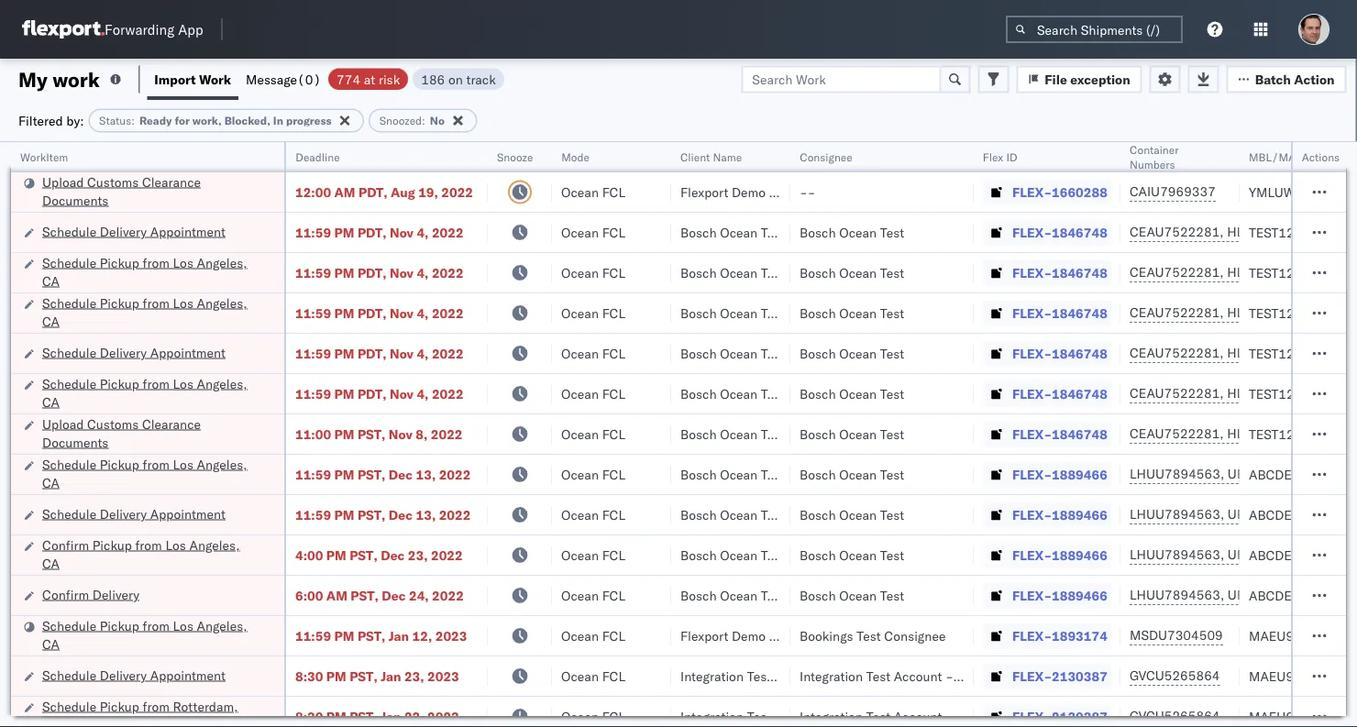 Task type: locate. For each thing, give the bounding box(es) containing it.
1 hlxu from the top
[[1325, 224, 1358, 240]]

3 ocean fcl from the top
[[561, 265, 626, 281]]

clearance for 11:00 pm pst, nov 8, 2022
[[142, 416, 201, 432]]

karl for schedule delivery appointment
[[957, 668, 981, 684]]

5 ocean fcl from the top
[[561, 345, 626, 361]]

2 upload customs clearance documents button from the top
[[42, 415, 261, 454]]

1660288
[[1052, 184, 1108, 200]]

0 vertical spatial demo
[[732, 184, 766, 200]]

karl for schedule pickup from rotterdam, netherlands
[[957, 709, 981, 725]]

1 vertical spatial flex-2130387
[[1013, 709, 1108, 725]]

2 flexport from the top
[[681, 628, 729, 644]]

5 resize handle column header from the left
[[769, 142, 791, 728]]

los
[[173, 255, 193, 271], [173, 295, 193, 311], [173, 376, 193, 392], [173, 456, 193, 472], [166, 537, 186, 553], [173, 618, 193, 634]]

appointment for 2nd schedule delivery appointment button from the top schedule delivery appointment link
[[150, 344, 226, 361]]

2022
[[442, 184, 473, 200], [432, 224, 464, 240], [432, 265, 464, 281], [432, 305, 464, 321], [432, 345, 464, 361], [432, 386, 464, 402], [431, 426, 463, 442], [439, 467, 471, 483], [439, 507, 471, 523], [431, 547, 463, 563], [432, 588, 464, 604]]

message (0)
[[246, 71, 321, 87]]

1 vertical spatial 8:30
[[295, 709, 323, 725]]

5 test123456 from the top
[[1250, 386, 1327, 402]]

1 vertical spatial clearance
[[142, 416, 201, 432]]

: left the ready
[[131, 114, 135, 128]]

flex id
[[983, 150, 1018, 164]]

2 upload from the top
[[42, 416, 84, 432]]

clearance
[[142, 174, 201, 190], [142, 416, 201, 432]]

4 flex-1889466 from the top
[[1013, 588, 1108, 604]]

flex-2130387 for schedule pickup from rotterdam, netherlands
[[1013, 709, 1108, 725]]

1 vertical spatial account
[[894, 709, 943, 725]]

2 resize handle column header from the left
[[466, 142, 488, 728]]

5 4, from the top
[[417, 386, 429, 402]]

2022 for 4th schedule pickup from los angeles, ca link from the bottom of the page
[[432, 305, 464, 321]]

pickup for 5th schedule pickup from los angeles, ca button from the bottom of the page
[[100, 255, 139, 271]]

2022 for upload customs clearance documents link corresponding to 11:00 pm pst, nov 8, 2022
[[431, 426, 463, 442]]

documents for 11:00
[[42, 434, 109, 450]]

nov for upload customs clearance documents link corresponding to 11:00 pm pst, nov 8, 2022
[[389, 426, 413, 442]]

13, down 8,
[[416, 467, 436, 483]]

customs
[[87, 174, 139, 190], [87, 416, 139, 432]]

pickup inside schedule pickup from rotterdam, netherlands
[[100, 699, 139, 715]]

schedule pickup from los angeles, ca button
[[42, 254, 261, 292], [42, 294, 261, 333], [42, 375, 261, 413], [42, 455, 261, 494], [42, 617, 261, 655]]

hlxu6269489, for fourth schedule pickup from los angeles, ca button from the bottom
[[1228, 305, 1322, 321]]

maeu9408431 for schedule delivery appointment
[[1250, 668, 1342, 684]]

confirm delivery link
[[42, 586, 140, 604]]

nov for third schedule pickup from los angeles, ca link from the bottom of the page
[[390, 386, 414, 402]]

2 flex-1846748 from the top
[[1013, 265, 1108, 281]]

1 maeu9408431 from the top
[[1250, 668, 1342, 684]]

2 vertical spatial jan
[[381, 709, 401, 725]]

23, for rotterdam,
[[405, 709, 424, 725]]

4, for 1st schedule pickup from los angeles, ca link from the top of the page
[[417, 265, 429, 281]]

demo down name
[[732, 184, 766, 200]]

test
[[761, 224, 786, 240], [881, 224, 905, 240], [761, 265, 786, 281], [881, 265, 905, 281], [761, 305, 786, 321], [881, 305, 905, 321], [761, 345, 786, 361], [881, 345, 905, 361], [761, 386, 786, 402], [881, 386, 905, 402], [761, 426, 786, 442], [881, 426, 905, 442], [761, 467, 786, 483], [881, 467, 905, 483], [761, 507, 786, 523], [881, 507, 905, 523], [761, 547, 786, 563], [881, 547, 905, 563], [761, 588, 786, 604], [881, 588, 905, 604], [857, 628, 881, 644], [867, 668, 891, 684], [867, 709, 891, 725]]

flex-1846748 for 4th schedule pickup from los angeles, ca link from the bottom of the page
[[1013, 305, 1108, 321]]

1 vertical spatial 8:30 pm pst, jan 23, 2023
[[295, 709, 459, 725]]

appointment
[[150, 223, 226, 239], [150, 344, 226, 361], [150, 506, 226, 522], [150, 667, 226, 683]]

13, up 4:00 pm pst, dec 23, 2022
[[416, 507, 436, 523]]

uetu5238478
[[1228, 466, 1318, 482], [1228, 506, 1318, 522], [1228, 547, 1318, 563], [1228, 587, 1318, 603]]

pickup for schedule pickup from rotterdam, netherlands button
[[100, 699, 139, 715]]

19,
[[418, 184, 438, 200]]

0 vertical spatial 23,
[[408, 547, 428, 563]]

2 abcdefg7845654 from the top
[[1250, 507, 1358, 523]]

0 vertical spatial upload
[[42, 174, 84, 190]]

0 vertical spatial integration test account - karl lagerfeld
[[800, 668, 1039, 684]]

1 vertical spatial upload customs clearance documents
[[42, 416, 201, 450]]

flexport demo consignee for bookings
[[681, 628, 831, 644]]

account for schedule delivery appointment
[[894, 668, 943, 684]]

2 schedule pickup from los angeles, ca link from the top
[[42, 294, 261, 331]]

1 vertical spatial 2130387
[[1052, 709, 1108, 725]]

pickup for fourth schedule pickup from los angeles, ca button from the bottom
[[100, 295, 139, 311]]

nov
[[390, 224, 414, 240], [390, 265, 414, 281], [390, 305, 414, 321], [390, 345, 414, 361], [390, 386, 414, 402], [389, 426, 413, 442]]

flex-1660288
[[1013, 184, 1108, 200]]

0 vertical spatial flexport
[[681, 184, 729, 200]]

1 vertical spatial maeu9408431
[[1250, 709, 1342, 725]]

1 flex- from the top
[[1013, 184, 1052, 200]]

schedule inside schedule pickup from rotterdam, netherlands
[[42, 699, 96, 715]]

flex id button
[[974, 146, 1103, 164]]

23,
[[408, 547, 428, 563], [405, 668, 424, 684], [405, 709, 424, 725]]

delivery
[[100, 223, 147, 239], [100, 344, 147, 361], [100, 506, 147, 522], [92, 587, 140, 603], [100, 667, 147, 683]]

1 schedule pickup from los angeles, ca from the top
[[42, 255, 247, 289]]

3 schedule from the top
[[42, 295, 96, 311]]

1 ca from the top
[[42, 273, 60, 289]]

1893174
[[1052, 628, 1108, 644]]

confirm up confirm delivery
[[42, 537, 89, 553]]

0 vertical spatial 13,
[[416, 467, 436, 483]]

3 lhuu7894563, from the top
[[1130, 547, 1225, 563]]

flex-2130387 button
[[983, 664, 1112, 689], [983, 664, 1112, 689], [983, 704, 1112, 728], [983, 704, 1112, 728]]

1 vertical spatial 23,
[[405, 668, 424, 684]]

0 vertical spatial 2130387
[[1052, 668, 1108, 684]]

Search Shipments (/) text field
[[1006, 16, 1183, 43]]

1 vertical spatial 11:59 pm pst, dec 13, 2022
[[295, 507, 471, 523]]

flexport demo consignee
[[681, 184, 831, 200], [681, 628, 831, 644]]

8:30 for schedule pickup from rotterdam, netherlands
[[295, 709, 323, 725]]

integration for schedule pickup from rotterdam, netherlands
[[800, 709, 863, 725]]

7 ocean fcl from the top
[[561, 426, 626, 442]]

ceau7522281, hlxu6269489, hlxu for fourth schedule pickup from los angeles, ca button from the bottom
[[1130, 305, 1358, 321]]

0 vertical spatial documents
[[42, 192, 109, 208]]

schedule pickup from rotterdam, netherlands link
[[42, 698, 261, 728]]

10 flex- from the top
[[1013, 547, 1052, 563]]

my work
[[18, 67, 100, 92]]

0 vertical spatial flex-2130387
[[1013, 668, 1108, 684]]

0 vertical spatial clearance
[[142, 174, 201, 190]]

3 flex-1846748 from the top
[[1013, 305, 1108, 321]]

demo for -
[[732, 184, 766, 200]]

risk
[[379, 71, 400, 87]]

blocked,
[[224, 114, 271, 128]]

integration
[[800, 668, 863, 684], [800, 709, 863, 725]]

11:00 pm pst, nov 8, 2022
[[295, 426, 463, 442]]

container numbers button
[[1121, 139, 1222, 172]]

4 11:59 from the top
[[295, 345, 331, 361]]

0 vertical spatial upload customs clearance documents
[[42, 174, 201, 208]]

0 vertical spatial 8:30
[[295, 668, 323, 684]]

2 gvcu5265864 from the top
[[1130, 708, 1221, 724]]

pdt,
[[359, 184, 388, 200], [358, 224, 387, 240], [358, 265, 387, 281], [358, 305, 387, 321], [358, 345, 387, 361], [358, 386, 387, 402]]

workitem
[[20, 150, 68, 164]]

1 2130387 from the top
[[1052, 668, 1108, 684]]

5 flex- from the top
[[1013, 345, 1052, 361]]

4 ca from the top
[[42, 475, 60, 491]]

integration test account - karl lagerfeld
[[800, 668, 1039, 684], [800, 709, 1039, 725]]

2 demo from the top
[[732, 628, 766, 644]]

resize handle column header for container numbers
[[1218, 142, 1240, 728]]

5 ca from the top
[[42, 555, 60, 572]]

4 schedule pickup from los angeles, ca from the top
[[42, 456, 247, 491]]

1 vertical spatial flexport demo consignee
[[681, 628, 831, 644]]

0 vertical spatial 2023
[[436, 628, 467, 644]]

ocean fcl
[[561, 184, 626, 200], [561, 224, 626, 240], [561, 265, 626, 281], [561, 305, 626, 321], [561, 345, 626, 361], [561, 386, 626, 402], [561, 426, 626, 442], [561, 467, 626, 483], [561, 507, 626, 523], [561, 547, 626, 563], [561, 588, 626, 604], [561, 628, 626, 644], [561, 668, 626, 684], [561, 709, 626, 725]]

2 integration from the top
[[800, 709, 863, 725]]

numbers inside container numbers
[[1130, 157, 1176, 171]]

lhuu7894563,
[[1130, 466, 1225, 482], [1130, 506, 1225, 522], [1130, 547, 1225, 563], [1130, 587, 1225, 603]]

3 schedule delivery appointment link from the top
[[42, 505, 226, 523]]

0 vertical spatial maeu9408431
[[1250, 668, 1342, 684]]

flex- for the confirm pickup from los angeles, ca link
[[1013, 547, 1052, 563]]

flexport for --
[[681, 184, 729, 200]]

1 vertical spatial confirm
[[42, 587, 89, 603]]

on
[[449, 71, 463, 87]]

1846748
[[1052, 224, 1108, 240], [1052, 265, 1108, 281], [1052, 305, 1108, 321], [1052, 345, 1108, 361], [1052, 386, 1108, 402], [1052, 426, 1108, 442]]

schedule delivery appointment link for third schedule delivery appointment button from the top
[[42, 505, 226, 523]]

6 ocean fcl from the top
[[561, 386, 626, 402]]

hlxu
[[1325, 224, 1358, 240], [1325, 264, 1358, 280], [1325, 305, 1358, 321], [1325, 345, 1358, 361], [1325, 385, 1358, 401], [1325, 426, 1358, 442]]

pm
[[334, 224, 355, 240], [334, 265, 355, 281], [334, 305, 355, 321], [334, 345, 355, 361], [334, 386, 355, 402], [334, 426, 355, 442], [334, 467, 355, 483], [334, 507, 355, 523], [326, 547, 347, 563], [334, 628, 355, 644], [326, 668, 347, 684], [326, 709, 347, 725]]

2023 for rotterdam,
[[428, 709, 459, 725]]

6 hlxu6269489, from the top
[[1228, 426, 1322, 442]]

0 vertical spatial lagerfeld
[[984, 668, 1039, 684]]

Search Work text field
[[742, 66, 942, 93]]

0 vertical spatial integration
[[800, 668, 863, 684]]

2 test123456 from the top
[[1250, 265, 1327, 281]]

1 vertical spatial upload
[[42, 416, 84, 432]]

2 vertical spatial 23,
[[405, 709, 424, 725]]

5 schedule pickup from los angeles, ca button from the top
[[42, 617, 261, 655]]

batch action
[[1256, 71, 1335, 87]]

2 13, from the top
[[416, 507, 436, 523]]

1 schedule pickup from los angeles, ca button from the top
[[42, 254, 261, 292]]

5 schedule from the top
[[42, 376, 96, 392]]

1 vertical spatial lagerfeld
[[984, 709, 1039, 725]]

0 vertical spatial upload customs clearance documents button
[[42, 173, 261, 211]]

maeu9408431
[[1250, 668, 1342, 684], [1250, 709, 1342, 725]]

numbers up ymluw23667931
[[1316, 150, 1358, 164]]

pm for 4th schedule pickup from los angeles, ca link from the bottom of the page
[[334, 305, 355, 321]]

documents
[[42, 192, 109, 208], [42, 434, 109, 450]]

2 upload customs clearance documents from the top
[[42, 416, 201, 450]]

9 flex- from the top
[[1013, 507, 1052, 523]]

2 upload customs clearance documents link from the top
[[42, 415, 261, 452]]

schedule pickup from los angeles, ca link
[[42, 254, 261, 290], [42, 294, 261, 331], [42, 375, 261, 411], [42, 455, 261, 492], [42, 617, 261, 654]]

11:59 pm pst, dec 13, 2022 down 11:00 pm pst, nov 8, 2022
[[295, 467, 471, 483]]

1 vertical spatial integration
[[800, 709, 863, 725]]

: left the "no"
[[422, 114, 426, 128]]

3 11:59 from the top
[[295, 305, 331, 321]]

app
[[178, 21, 203, 38]]

test123456 for upload customs clearance documents link corresponding to 11:00 pm pst, nov 8, 2022
[[1250, 426, 1327, 442]]

4 appointment from the top
[[150, 667, 226, 683]]

netherlands
[[42, 717, 114, 728]]

numbers
[[1316, 150, 1358, 164], [1130, 157, 1176, 171]]

10 schedule from the top
[[42, 699, 96, 715]]

2 flex-2130387 from the top
[[1013, 709, 1108, 725]]

flex- for 1st schedule pickup from los angeles, ca link from the top of the page
[[1013, 265, 1052, 281]]

12:00
[[295, 184, 331, 200]]

1 vertical spatial upload customs clearance documents link
[[42, 415, 261, 452]]

import
[[154, 71, 196, 87]]

schedule delivery appointment link for first schedule delivery appointment button from the top
[[42, 222, 226, 241]]

pm for 1st schedule pickup from los angeles, ca link from the top of the page
[[334, 265, 355, 281]]

4 4, from the top
[[417, 345, 429, 361]]

1 vertical spatial am
[[326, 588, 348, 604]]

4 flex- from the top
[[1013, 305, 1052, 321]]

2022 for 2nd schedule pickup from los angeles, ca link from the bottom of the page
[[439, 467, 471, 483]]

1 schedule from the top
[[42, 223, 96, 239]]

1 vertical spatial 13,
[[416, 507, 436, 523]]

3 schedule delivery appointment from the top
[[42, 506, 226, 522]]

upload
[[42, 174, 84, 190], [42, 416, 84, 432]]

0 vertical spatial account
[[894, 668, 943, 684]]

12 flex- from the top
[[1013, 628, 1052, 644]]

pm for 2nd schedule delivery appointment button from the top schedule delivery appointment link
[[334, 345, 355, 361]]

8:30
[[295, 668, 323, 684], [295, 709, 323, 725]]

upload customs clearance documents link for 12:00 am pdt, aug 19, 2022
[[42, 173, 261, 210]]

confirm for confirm delivery
[[42, 587, 89, 603]]

mbl/mawb numbers button
[[1240, 146, 1358, 164]]

0 vertical spatial customs
[[87, 174, 139, 190]]

ceau7522281, hlxu6269489, hlxu
[[1130, 224, 1358, 240], [1130, 264, 1358, 280], [1130, 305, 1358, 321], [1130, 345, 1358, 361], [1130, 385, 1358, 401], [1130, 426, 1358, 442]]

1 1846748 from the top
[[1052, 224, 1108, 240]]

1 documents from the top
[[42, 192, 109, 208]]

flex-1846748 button
[[983, 220, 1112, 245], [983, 220, 1112, 245], [983, 260, 1112, 286], [983, 260, 1112, 286], [983, 300, 1112, 326], [983, 300, 1112, 326], [983, 341, 1112, 367], [983, 341, 1112, 367], [983, 381, 1112, 407], [983, 381, 1112, 407], [983, 422, 1112, 447], [983, 422, 1112, 447]]

pdt, for 1st schedule pickup from los angeles, ca link from the top of the page
[[358, 265, 387, 281]]

0 vertical spatial 11:59 pm pst, dec 13, 2022
[[295, 467, 471, 483]]

4 11:59 pm pdt, nov 4, 2022 from the top
[[295, 345, 464, 361]]

nov for 1st schedule pickup from los angeles, ca link from the top of the page
[[390, 265, 414, 281]]

upload customs clearance documents button for 11:00 pm pst, nov 8, 2022
[[42, 415, 261, 454]]

numbers for container numbers
[[1130, 157, 1176, 171]]

snoozed
[[380, 114, 422, 128]]

schedule for 2nd schedule pickup from los angeles, ca button from the bottom of the page
[[42, 456, 96, 472]]

numbers down container
[[1130, 157, 1176, 171]]

resize handle column header for flex id
[[1099, 142, 1121, 728]]

2 11:59 from the top
[[295, 265, 331, 281]]

confirm delivery
[[42, 587, 140, 603]]

1 vertical spatial documents
[[42, 434, 109, 450]]

0 vertical spatial upload customs clearance documents link
[[42, 173, 261, 210]]

flex-2130387 for schedule delivery appointment
[[1013, 668, 1108, 684]]

0 horizontal spatial numbers
[[1130, 157, 1176, 171]]

flexport demo consignee for -
[[681, 184, 831, 200]]

resize handle column header
[[262, 142, 284, 728], [466, 142, 488, 728], [530, 142, 552, 728], [650, 142, 672, 728], [769, 142, 791, 728], [952, 142, 974, 728], [1099, 142, 1121, 728], [1218, 142, 1240, 728], [1325, 142, 1347, 728]]

8 resize handle column header from the left
[[1218, 142, 1240, 728]]

pickup inside confirm pickup from los angeles, ca
[[92, 537, 132, 553]]

2 confirm from the top
[[42, 587, 89, 603]]

4 hlxu6269489, from the top
[[1228, 345, 1322, 361]]

0 vertical spatial 8:30 pm pst, jan 23, 2023
[[295, 668, 459, 684]]

6 flex-1846748 from the top
[[1013, 426, 1108, 442]]

1 vertical spatial 2023
[[428, 668, 459, 684]]

0 vertical spatial karl
[[957, 668, 981, 684]]

1 vertical spatial integration test account - karl lagerfeld
[[800, 709, 1039, 725]]

1 flex-2130387 from the top
[[1013, 668, 1108, 684]]

confirm inside confirm pickup from los angeles, ca
[[42, 537, 89, 553]]

4 flex-1846748 from the top
[[1013, 345, 1108, 361]]

flex- for 2nd schedule pickup from los angeles, ca link from the bottom of the page
[[1013, 467, 1052, 483]]

appointment for schedule delivery appointment link associated with third schedule delivery appointment button from the top
[[150, 506, 226, 522]]

account for schedule pickup from rotterdam, netherlands
[[894, 709, 943, 725]]

0 vertical spatial jan
[[389, 628, 409, 644]]

1 vertical spatial customs
[[87, 416, 139, 432]]

customs for 12:00 am pdt, aug 19, 2022
[[87, 174, 139, 190]]

abcdefg7845654
[[1250, 467, 1358, 483], [1250, 507, 1358, 523], [1250, 547, 1358, 563], [1250, 588, 1358, 604]]

1 account from the top
[[894, 668, 943, 684]]

11:59 pm pst, dec 13, 2022
[[295, 467, 471, 483], [295, 507, 471, 523]]

2023 for los
[[436, 628, 467, 644]]

dec up 4:00 pm pst, dec 23, 2022
[[389, 507, 413, 523]]

lhuu7894563, uetu5238478
[[1130, 466, 1318, 482], [1130, 506, 1318, 522], [1130, 547, 1318, 563], [1130, 587, 1318, 603]]

2 appointment from the top
[[150, 344, 226, 361]]

14 flex- from the top
[[1013, 709, 1052, 725]]

0 vertical spatial am
[[334, 184, 356, 200]]

2 maeu9408431 from the top
[[1250, 709, 1342, 725]]

jan for los
[[389, 628, 409, 644]]

8:30 pm pst, jan 23, 2023 for schedule pickup from rotterdam, netherlands
[[295, 709, 459, 725]]

1 lagerfeld from the top
[[984, 668, 1039, 684]]

23, for los
[[408, 547, 428, 563]]

11:59 pm pdt, nov 4, 2022
[[295, 224, 464, 240], [295, 265, 464, 281], [295, 305, 464, 321], [295, 345, 464, 361], [295, 386, 464, 402]]

confirm down confirm pickup from los angeles, ca on the bottom left
[[42, 587, 89, 603]]

--
[[800, 184, 816, 200]]

3 flex-1889466 from the top
[[1013, 547, 1108, 563]]

confirm delivery button
[[42, 586, 140, 606]]

6 1846748 from the top
[[1052, 426, 1108, 442]]

1 integration from the top
[[800, 668, 863, 684]]

snooze
[[497, 150, 533, 164]]

1 vertical spatial upload customs clearance documents button
[[42, 415, 261, 454]]

aug
[[391, 184, 415, 200]]

1 lhuu7894563, uetu5238478 from the top
[[1130, 466, 1318, 482]]

11 flex- from the top
[[1013, 588, 1052, 604]]

demo left bookings
[[732, 628, 766, 644]]

demo
[[732, 184, 766, 200], [732, 628, 766, 644]]

am right 12:00
[[334, 184, 356, 200]]

0 vertical spatial flexport demo consignee
[[681, 184, 831, 200]]

4 uetu5238478 from the top
[[1228, 587, 1318, 603]]

from inside confirm pickup from los angeles, ca
[[135, 537, 162, 553]]

consignee inside button
[[800, 150, 853, 164]]

1 vertical spatial gvcu5265864
[[1130, 708, 1221, 724]]

flex-
[[1013, 184, 1052, 200], [1013, 224, 1052, 240], [1013, 265, 1052, 281], [1013, 305, 1052, 321], [1013, 345, 1052, 361], [1013, 386, 1052, 402], [1013, 426, 1052, 442], [1013, 467, 1052, 483], [1013, 507, 1052, 523], [1013, 547, 1052, 563], [1013, 588, 1052, 604], [1013, 628, 1052, 644], [1013, 668, 1052, 684], [1013, 709, 1052, 725]]

hlxu6269489, for third schedule pickup from los angeles, ca button from the bottom of the page
[[1228, 385, 1322, 401]]

upload customs clearance documents for 12:00 am pdt, aug 19, 2022
[[42, 174, 201, 208]]

upload customs clearance documents button
[[42, 173, 261, 211], [42, 415, 261, 454]]

2 : from the left
[[422, 114, 426, 128]]

4,
[[417, 224, 429, 240], [417, 265, 429, 281], [417, 305, 429, 321], [417, 345, 429, 361], [417, 386, 429, 402]]

container numbers
[[1130, 143, 1179, 171]]

numbers inside button
[[1316, 150, 1358, 164]]

2022 for 1st schedule pickup from los angeles, ca link from the top of the page
[[432, 265, 464, 281]]

3 schedule pickup from los angeles, ca button from the top
[[42, 375, 261, 413]]

schedule for fourth schedule delivery appointment button from the top
[[42, 667, 96, 683]]

0 vertical spatial confirm
[[42, 537, 89, 553]]

schedule for schedule pickup from rotterdam, netherlands button
[[42, 699, 96, 715]]

11:59 pm pst, dec 13, 2022 up 4:00 pm pst, dec 23, 2022
[[295, 507, 471, 523]]

demo for bookings
[[732, 628, 766, 644]]

gvcu5265864 for schedule delivery appointment
[[1130, 668, 1221, 684]]

1 schedule delivery appointment button from the top
[[42, 222, 226, 243]]

schedule delivery appointment for schedule delivery appointment link associated with third schedule delivery appointment button from the top
[[42, 506, 226, 522]]

1 vertical spatial karl
[[957, 709, 981, 725]]

flexport for bookings test consignee
[[681, 628, 729, 644]]

flex-1889466 button
[[983, 462, 1112, 488], [983, 462, 1112, 488], [983, 502, 1112, 528], [983, 502, 1112, 528], [983, 543, 1112, 568], [983, 543, 1112, 568], [983, 583, 1112, 609], [983, 583, 1112, 609]]

1 vertical spatial flexport
[[681, 628, 729, 644]]

resize handle column header for workitem
[[262, 142, 284, 728]]

5 hlxu6269489, from the top
[[1228, 385, 1322, 401]]

4 1846748 from the top
[[1052, 345, 1108, 361]]

1 horizontal spatial :
[[422, 114, 426, 128]]

resize handle column header for consignee
[[952, 142, 974, 728]]

1 horizontal spatial numbers
[[1316, 150, 1358, 164]]

pst,
[[358, 426, 386, 442], [358, 467, 386, 483], [358, 507, 386, 523], [350, 547, 378, 563], [351, 588, 379, 604], [358, 628, 386, 644], [350, 668, 378, 684], [350, 709, 378, 725]]

ca
[[42, 273, 60, 289], [42, 313, 60, 329], [42, 394, 60, 410], [42, 475, 60, 491], [42, 555, 60, 572], [42, 636, 60, 652]]

track
[[466, 71, 496, 87]]

schedule for fourth schedule pickup from los angeles, ca button from the bottom
[[42, 295, 96, 311]]

status
[[99, 114, 131, 128]]

lagerfeld for schedule delivery appointment
[[984, 668, 1039, 684]]

0 vertical spatial gvcu5265864
[[1130, 668, 1221, 684]]

2 flex-1889466 from the top
[[1013, 507, 1108, 523]]

schedule delivery appointment button
[[42, 222, 226, 243], [42, 344, 226, 364], [42, 505, 226, 525], [42, 667, 226, 687]]

upload for 12:00 am pdt, aug 19, 2022
[[42, 174, 84, 190]]

3 abcdefg7845654 from the top
[[1250, 547, 1358, 563]]

am
[[334, 184, 356, 200], [326, 588, 348, 604]]

3 hlxu6269489, from the top
[[1228, 305, 1322, 321]]

2 ocean fcl from the top
[[561, 224, 626, 240]]

lagerfeld
[[984, 668, 1039, 684], [984, 709, 1039, 725]]

delivery inside "confirm delivery" link
[[92, 587, 140, 603]]

message
[[246, 71, 297, 87]]

0 horizontal spatial :
[[131, 114, 135, 128]]

1 vertical spatial demo
[[732, 628, 766, 644]]

4 schedule delivery appointment from the top
[[42, 667, 226, 683]]

client name
[[681, 150, 742, 164]]

clearance for 12:00 am pdt, aug 19, 2022
[[142, 174, 201, 190]]

am right 6:00
[[326, 588, 348, 604]]

appointment for first schedule delivery appointment button from the top's schedule delivery appointment link
[[150, 223, 226, 239]]

flex-1846748 for 2nd schedule delivery appointment button from the top schedule delivery appointment link
[[1013, 345, 1108, 361]]

1 confirm from the top
[[42, 537, 89, 553]]

8,
[[416, 426, 428, 442]]

2 vertical spatial 2023
[[428, 709, 459, 725]]



Task type: describe. For each thing, give the bounding box(es) containing it.
3 1889466 from the top
[[1052, 547, 1108, 563]]

4 abcdefg7845654 from the top
[[1250, 588, 1358, 604]]

1 uetu5238478 from the top
[[1228, 466, 1318, 482]]

file
[[1045, 71, 1068, 87]]

delivery for 11:59 pm pdt, nov 4, 2022
[[100, 223, 147, 239]]

consignee button
[[791, 146, 956, 164]]

hlxu6269489, for 5th schedule pickup from los angeles, ca button from the bottom of the page
[[1228, 264, 1322, 280]]

1846748 for 4th schedule pickup from los angeles, ca link from the bottom of the page
[[1052, 305, 1108, 321]]

delivery for 11:59 pm pst, dec 13, 2022
[[100, 506, 147, 522]]

7 11:59 from the top
[[295, 507, 331, 523]]

10 fcl from the top
[[602, 547, 626, 563]]

pickup for confirm pickup from los angeles, ca button
[[92, 537, 132, 553]]

from inside schedule pickup from rotterdam, netherlands
[[143, 699, 170, 715]]

schedule delivery appointment for schedule delivery appointment link related to fourth schedule delivery appointment button from the top
[[42, 667, 226, 683]]

id
[[1007, 150, 1018, 164]]

upload for 11:00 pm pst, nov 8, 2022
[[42, 416, 84, 432]]

progress
[[286, 114, 332, 128]]

1 13, from the top
[[416, 467, 436, 483]]

bookings
[[800, 628, 854, 644]]

schedule pickup from rotterdam, netherlands button
[[42, 698, 261, 728]]

5 schedule pickup from los angeles, ca from the top
[[42, 618, 247, 652]]

documents for 12:00
[[42, 192, 109, 208]]

: for snoozed
[[422, 114, 426, 128]]

4 lhuu7894563, uetu5238478 from the top
[[1130, 587, 1318, 603]]

forwarding
[[105, 21, 175, 38]]

mode
[[561, 150, 590, 164]]

3 ceau7522281, from the top
[[1130, 305, 1224, 321]]

maeu9736123
[[1250, 628, 1342, 644]]

mbl/mawb
[[1250, 150, 1313, 164]]

at
[[364, 71, 375, 87]]

caiu7969337
[[1130, 183, 1216, 200]]

mbl/mawb numbers
[[1250, 150, 1358, 164]]

: for status
[[131, 114, 135, 128]]

flex- for first schedule pickup from los angeles, ca link from the bottom of the page
[[1013, 628, 1052, 644]]

dec up 6:00 am pst, dec 24, 2022 at the bottom left of page
[[381, 547, 405, 563]]

186
[[421, 71, 445, 87]]

hlxu6269489, for the 'upload customs clearance documents' button for 11:00 pm pst, nov 8, 2022
[[1228, 426, 1322, 442]]

5 11:59 pm pdt, nov 4, 2022 from the top
[[295, 386, 464, 402]]

1 fcl from the top
[[602, 184, 626, 200]]

flex- for upload customs clearance documents link corresponding to 11:00 pm pst, nov 8, 2022
[[1013, 426, 1052, 442]]

work
[[199, 71, 231, 87]]

upload customs clearance documents for 11:00 pm pst, nov 8, 2022
[[42, 416, 201, 450]]

schedule pickup from rotterdam, netherlands
[[42, 699, 238, 728]]

pm for first schedule pickup from los angeles, ca link from the bottom of the page
[[334, 628, 355, 644]]

1 11:59 from the top
[[295, 224, 331, 240]]

8 fcl from the top
[[602, 467, 626, 483]]

9 resize handle column header from the left
[[1325, 142, 1347, 728]]

2 1889466 from the top
[[1052, 507, 1108, 523]]

3 schedule pickup from los angeles, ca from the top
[[42, 376, 247, 410]]

24,
[[409, 588, 429, 604]]

ymluw23667931
[[1250, 184, 1358, 200]]

maeu9408431 for schedule pickup from rotterdam, netherlands
[[1250, 709, 1342, 725]]

1 hlxu6269489, from the top
[[1228, 224, 1322, 240]]

5 11:59 from the top
[[295, 386, 331, 402]]

flexport. image
[[22, 20, 105, 39]]

integration for schedule delivery appointment
[[800, 668, 863, 684]]

2022 for the confirm pickup from los angeles, ca link
[[431, 547, 463, 563]]

by:
[[66, 112, 84, 128]]

3 schedule pickup from los angeles, ca link from the top
[[42, 375, 261, 411]]

4 ocean fcl from the top
[[561, 305, 626, 321]]

msdu7304509
[[1130, 628, 1224, 644]]

client name button
[[672, 146, 772, 164]]

status : ready for work, blocked, in progress
[[99, 114, 332, 128]]

confirm pickup from los angeles, ca button
[[42, 536, 261, 575]]

1 11:59 pm pdt, nov 4, 2022 from the top
[[295, 224, 464, 240]]

13 ocean fcl from the top
[[561, 668, 626, 684]]

1 ceau7522281, from the top
[[1130, 224, 1224, 240]]

workitem button
[[11, 146, 266, 164]]

ceau7522281, hlxu6269489, hlxu for the 'upload customs clearance documents' button for 11:00 pm pst, nov 8, 2022
[[1130, 426, 1358, 442]]

14 ocean fcl from the top
[[561, 709, 626, 725]]

1 test123456 from the top
[[1250, 224, 1327, 240]]

14 fcl from the top
[[602, 709, 626, 725]]

ca inside confirm pickup from los angeles, ca
[[42, 555, 60, 572]]

4 lhuu7894563, from the top
[[1130, 587, 1225, 603]]

in
[[273, 114, 283, 128]]

pdt, for third schedule pickup from los angeles, ca link from the bottom of the page
[[358, 386, 387, 402]]

work,
[[192, 114, 222, 128]]

for
[[175, 114, 190, 128]]

1 schedule pickup from los angeles, ca link from the top
[[42, 254, 261, 290]]

name
[[713, 150, 742, 164]]

ceau7522281, hlxu6269489, hlxu for 2nd schedule delivery appointment button from the top
[[1130, 345, 1358, 361]]

3 lhuu7894563, uetu5238478 from the top
[[1130, 547, 1318, 563]]

2022 for 2nd schedule delivery appointment button from the top schedule delivery appointment link
[[432, 345, 464, 361]]

filtered by:
[[18, 112, 84, 128]]

1 flex-1846748 from the top
[[1013, 224, 1108, 240]]

12:00 am pdt, aug 19, 2022
[[295, 184, 473, 200]]

4 ceau7522281, from the top
[[1130, 345, 1224, 361]]

5 ceau7522281, from the top
[[1130, 385, 1224, 401]]

container
[[1130, 143, 1179, 156]]

2 fcl from the top
[[602, 224, 626, 240]]

774 at risk
[[337, 71, 400, 87]]

pickup for third schedule pickup from los angeles, ca button from the bottom of the page
[[100, 376, 139, 392]]

11:00
[[295, 426, 331, 442]]

774
[[337, 71, 361, 87]]

integration test account - karl lagerfeld for schedule delivery appointment
[[800, 668, 1039, 684]]

pickup for fifth schedule pickup from los angeles, ca button from the top
[[100, 618, 139, 634]]

flex-1893174
[[1013, 628, 1108, 644]]

schedule delivery appointment for first schedule delivery appointment button from the top's schedule delivery appointment link
[[42, 223, 226, 239]]

2 hlxu from the top
[[1325, 264, 1358, 280]]

test123456 for 4th schedule pickup from los angeles, ca link from the bottom of the page
[[1250, 305, 1327, 321]]

filtered
[[18, 112, 63, 128]]

12 ocean fcl from the top
[[561, 628, 626, 644]]

2 schedule pickup from los angeles, ca from the top
[[42, 295, 247, 329]]

2 flex- from the top
[[1013, 224, 1052, 240]]

12,
[[412, 628, 432, 644]]

work
[[53, 67, 100, 92]]

2 lhuu7894563, uetu5238478 from the top
[[1130, 506, 1318, 522]]

no
[[430, 114, 445, 128]]

4:00 pm pst, dec 23, 2022
[[295, 547, 463, 563]]

4 1889466 from the top
[[1052, 588, 1108, 604]]

import work
[[154, 71, 231, 87]]

exception
[[1071, 71, 1131, 87]]

lagerfeld for schedule pickup from rotterdam, netherlands
[[984, 709, 1039, 725]]

actions
[[1303, 150, 1341, 164]]

action
[[1295, 71, 1335, 87]]

flex
[[983, 150, 1004, 164]]

2 schedule delivery appointment button from the top
[[42, 344, 226, 364]]

4:00
[[295, 547, 323, 563]]

schedule for first schedule delivery appointment button from the top
[[42, 223, 96, 239]]

confirm pickup from los angeles, ca
[[42, 537, 240, 572]]

schedule for third schedule delivery appointment button from the top
[[42, 506, 96, 522]]

4 test123456 from the top
[[1250, 345, 1327, 361]]

schedule for 5th schedule pickup from los angeles, ca button from the bottom of the page
[[42, 255, 96, 271]]

confirm pickup from los angeles, ca link
[[42, 536, 261, 573]]

integration test account - karl lagerfeld for schedule pickup from rotterdam, netherlands
[[800, 709, 1039, 725]]

resize handle column header for deadline
[[466, 142, 488, 728]]

schedule delivery appointment for 2nd schedule delivery appointment button from the top schedule delivery appointment link
[[42, 344, 226, 361]]

4, for 4th schedule pickup from los angeles, ca link from the bottom of the page
[[417, 305, 429, 321]]

import work button
[[147, 59, 239, 100]]

2 ca from the top
[[42, 313, 60, 329]]

3 uetu5238478 from the top
[[1228, 547, 1318, 563]]

3 hlxu from the top
[[1325, 305, 1358, 321]]

2 ceau7522281, from the top
[[1130, 264, 1224, 280]]

3 ca from the top
[[42, 394, 60, 410]]

2 lhuu7894563, from the top
[[1130, 506, 1225, 522]]

6 11:59 from the top
[[295, 467, 331, 483]]

4 schedule pickup from los angeles, ca button from the top
[[42, 455, 261, 494]]

186 on track
[[421, 71, 496, 87]]

(0)
[[297, 71, 321, 87]]

5 hlxu from the top
[[1325, 385, 1358, 401]]

2 11:59 pm pst, dec 13, 2022 from the top
[[295, 507, 471, 523]]

1 11:59 pm pst, dec 13, 2022 from the top
[[295, 467, 471, 483]]

4 hlxu from the top
[[1325, 345, 1358, 361]]

1846748 for 1st schedule pickup from los angeles, ca link from the top of the page
[[1052, 265, 1108, 281]]

2130387 for schedule delivery appointment
[[1052, 668, 1108, 684]]

ceau7522281, hlxu6269489, hlxu for third schedule pickup from los angeles, ca button from the bottom of the page
[[1130, 385, 1358, 401]]

my
[[18, 67, 48, 92]]

deadline button
[[286, 146, 470, 164]]

1 1889466 from the top
[[1052, 467, 1108, 483]]

3 resize handle column header from the left
[[530, 142, 552, 728]]

2022 for third schedule pickup from los angeles, ca link from the bottom of the page
[[432, 386, 464, 402]]

8 ocean fcl from the top
[[561, 467, 626, 483]]

test123456 for 1st schedule pickup from los angeles, ca link from the top of the page
[[1250, 265, 1327, 281]]

schedule delivery appointment link for 2nd schedule delivery appointment button from the top
[[42, 344, 226, 362]]

flex- for 4th schedule pickup from los angeles, ca link from the bottom of the page
[[1013, 305, 1052, 321]]

8 11:59 from the top
[[295, 628, 331, 644]]

jan for rotterdam,
[[381, 709, 401, 725]]

5 schedule pickup from los angeles, ca link from the top
[[42, 617, 261, 654]]

9 ocean fcl from the top
[[561, 507, 626, 523]]

pm for 2nd schedule pickup from los angeles, ca link from the bottom of the page
[[334, 467, 355, 483]]

batch action button
[[1227, 66, 1347, 93]]

client
[[681, 150, 710, 164]]

angeles, inside confirm pickup from los angeles, ca
[[189, 537, 240, 553]]

customs for 11:00 pm pst, nov 8, 2022
[[87, 416, 139, 432]]

schedule delivery appointment link for fourth schedule delivery appointment button from the top
[[42, 667, 226, 685]]

1846748 for third schedule pickup from los angeles, ca link from the bottom of the page
[[1052, 386, 1108, 402]]

pickup for 2nd schedule pickup from los angeles, ca button from the bottom of the page
[[100, 456, 139, 472]]

11:59 pm pst, jan 12, 2023
[[295, 628, 467, 644]]

mode button
[[552, 146, 653, 164]]

snoozed : no
[[380, 114, 445, 128]]

7 fcl from the top
[[602, 426, 626, 442]]

4 schedule delivery appointment button from the top
[[42, 667, 226, 687]]

batch
[[1256, 71, 1292, 87]]

bookings test consignee
[[800, 628, 946, 644]]

2130387 for schedule pickup from rotterdam, netherlands
[[1052, 709, 1108, 725]]

schedule for 2nd schedule delivery appointment button from the top
[[42, 344, 96, 361]]

file exception
[[1045, 71, 1131, 87]]

6:00
[[295, 588, 323, 604]]

pdt, for upload customs clearance documents link associated with 12:00 am pdt, aug 19, 2022
[[359, 184, 388, 200]]

pm for schedule delivery appointment link related to fourth schedule delivery appointment button from the top
[[326, 668, 347, 684]]

6 ceau7522281, from the top
[[1130, 426, 1224, 442]]

2 schedule pickup from los angeles, ca button from the top
[[42, 294, 261, 333]]

dec left 24,
[[382, 588, 406, 604]]

pdt, for 4th schedule pickup from los angeles, ca link from the bottom of the page
[[358, 305, 387, 321]]

1 lhuu7894563, from the top
[[1130, 466, 1225, 482]]

6 hlxu from the top
[[1325, 426, 1358, 442]]

6:00 am pst, dec 24, 2022
[[295, 588, 464, 604]]

rotterdam,
[[173, 699, 238, 715]]

1 ceau7522281, hlxu6269489, hlxu from the top
[[1130, 224, 1358, 240]]

test123456 for third schedule pickup from los angeles, ca link from the bottom of the page
[[1250, 386, 1327, 402]]

8:30 pm pst, jan 23, 2023 for schedule delivery appointment
[[295, 668, 459, 684]]

3 schedule delivery appointment button from the top
[[42, 505, 226, 525]]

11 fcl from the top
[[602, 588, 626, 604]]

3 fcl from the top
[[602, 265, 626, 281]]

4, for third schedule pickup from los angeles, ca link from the bottom of the page
[[417, 386, 429, 402]]

ready
[[139, 114, 172, 128]]

3 11:59 pm pdt, nov 4, 2022 from the top
[[295, 305, 464, 321]]

schedule for third schedule pickup from los angeles, ca button from the bottom of the page
[[42, 376, 96, 392]]

am for pdt,
[[334, 184, 356, 200]]

flex- for third schedule pickup from los angeles, ca link from the bottom of the page
[[1013, 386, 1052, 402]]

confirm for confirm pickup from los angeles, ca
[[42, 537, 89, 553]]

5 fcl from the top
[[602, 345, 626, 361]]

forwarding app link
[[22, 20, 203, 39]]

1 vertical spatial jan
[[381, 668, 401, 684]]

pm for the confirm pickup from los angeles, ca link
[[326, 547, 347, 563]]

13 fcl from the top
[[602, 668, 626, 684]]

1 4, from the top
[[417, 224, 429, 240]]

forwarding app
[[105, 21, 203, 38]]

1 ocean fcl from the top
[[561, 184, 626, 200]]

schedule for fifth schedule pickup from los angeles, ca button from the top
[[42, 618, 96, 634]]

flex- for schedule delivery appointment link related to fourth schedule delivery appointment button from the top
[[1013, 668, 1052, 684]]

dec down 11:00 pm pst, nov 8, 2022
[[389, 467, 413, 483]]

4 schedule pickup from los angeles, ca link from the top
[[42, 455, 261, 492]]

los inside confirm pickup from los angeles, ca
[[166, 537, 186, 553]]

upload customs clearance documents button for 12:00 am pdt, aug 19, 2022
[[42, 173, 261, 211]]

1846748 for upload customs clearance documents link corresponding to 11:00 pm pst, nov 8, 2022
[[1052, 426, 1108, 442]]



Task type: vqa. For each thing, say whether or not it's contained in the screenshot.


